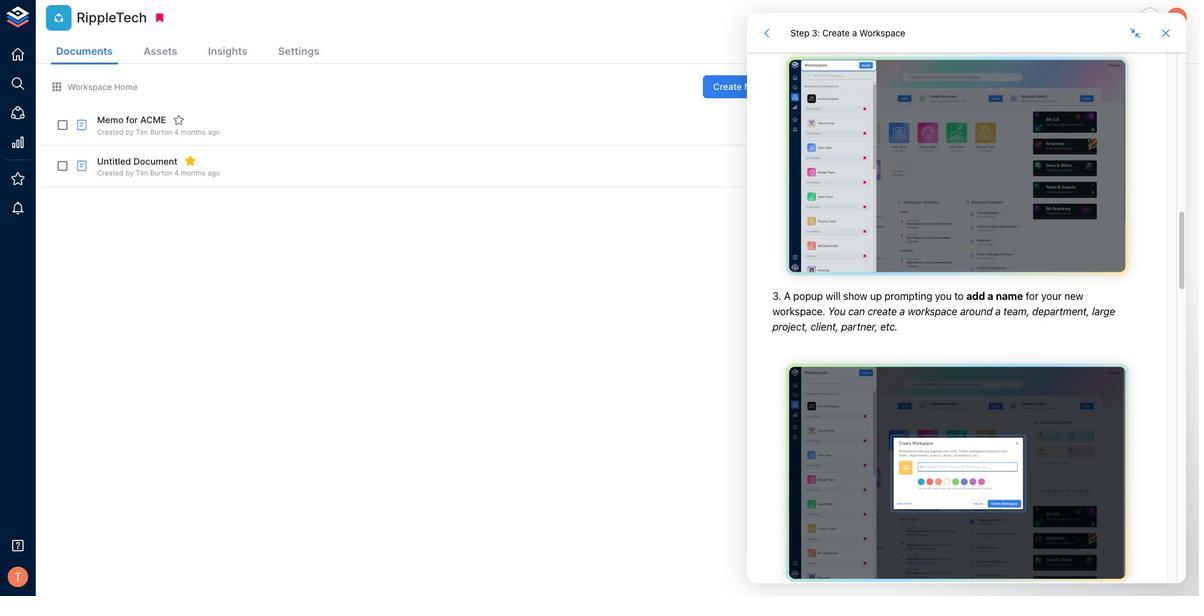 Task type: describe. For each thing, give the bounding box(es) containing it.
remove bookmark image
[[154, 12, 166, 24]]

2023 for nov 14, 2023
[[865, 245, 886, 255]]

0 vertical spatial t button
[[1165, 6, 1190, 30]]

document inside '11:34 am tim burton created memo for acme document .'
[[989, 281, 1026, 291]]

0 vertical spatial untitled
[[97, 156, 131, 167]]

months for memo for acme
[[181, 128, 206, 137]]

activities
[[880, 210, 927, 222]]

. inside 09:56 am tim burton created untitled document document .
[[1036, 344, 1038, 354]]

items
[[904, 141, 924, 150]]

untitled inside 09:56 am tim burton created untitled document document .
[[927, 344, 957, 354]]

11:34
[[854, 271, 872, 280]]

create new
[[714, 81, 764, 92]]

created for untitled
[[97, 169, 124, 178]]

created for memo
[[97, 128, 124, 137]]

acme inside '11:34 am tim burton created memo for acme document .'
[[965, 281, 987, 291]]

created for untitled
[[897, 344, 925, 354]]

for left quick
[[926, 141, 936, 150]]

09:56 am tim burton created rippletech workspace .
[[854, 365, 1012, 384]]

0 vertical spatial rippletech
[[77, 10, 147, 26]]

nov for nov 08, 2023
[[834, 308, 850, 318]]

memo inside '11:34 am tim burton created memo for acme document .'
[[927, 281, 950, 291]]

pinned items
[[843, 91, 907, 104]]

workspace home
[[68, 82, 138, 92]]

workspace home link
[[51, 81, 138, 93]]

create new button
[[704, 75, 790, 99]]

t for t 'button' to the bottom
[[14, 571, 22, 585]]

4 for memo for acme
[[174, 128, 179, 137]]

items
[[880, 91, 907, 104]]

access
[[960, 141, 985, 150]]

am for rippletech
[[876, 365, 887, 374]]

tim for untitled document
[[854, 344, 868, 354]]

this
[[1055, 141, 1068, 150]]

for inside '11:34 am tim burton created memo for acme document .'
[[952, 281, 963, 291]]

tim for memo for acme
[[854, 281, 868, 291]]

by for for
[[126, 128, 134, 137]]

burton for rippletech
[[870, 375, 895, 384]]

0 vertical spatial acme
[[140, 115, 166, 125]]

quick
[[938, 141, 957, 150]]

pinned
[[843, 91, 877, 104]]

insights link
[[203, 40, 253, 65]]

insights
[[208, 45, 248, 58]]

ago for memo for acme
[[208, 128, 220, 137]]

memo for acme link
[[927, 281, 987, 291]]

am for untitled
[[876, 334, 887, 343]]

2023 for nov 08, 2023
[[867, 308, 888, 318]]

months for untitled document
[[181, 169, 206, 178]]

settings
[[278, 45, 320, 58]]

0 horizontal spatial memo
[[97, 115, 124, 125]]

created by tim burton 4 months ago for untitled document
[[97, 169, 220, 178]]

pin
[[891, 141, 902, 150]]

am for memo
[[874, 271, 885, 280]]



Task type: locate. For each thing, give the bounding box(es) containing it.
memo down workspace home
[[97, 115, 124, 125]]

t
[[1174, 11, 1181, 25], [14, 571, 22, 585]]

2 nov from the top
[[834, 308, 850, 318]]

created by tim burton 4 months ago for memo for acme
[[97, 128, 220, 137]]

09:56 for rippletech
[[854, 365, 874, 374]]

created
[[97, 128, 124, 137], [97, 169, 124, 178]]

am inside '11:34 am tim burton created memo for acme document .'
[[874, 271, 885, 280]]

0 vertical spatial memo
[[97, 115, 124, 125]]

4 for untitled document
[[174, 169, 179, 178]]

for down home on the left of page
[[126, 115, 138, 125]]

t for topmost t 'button'
[[1174, 11, 1181, 25]]

assets link
[[138, 40, 183, 65]]

4
[[174, 128, 179, 137], [174, 169, 179, 178]]

settings link
[[273, 40, 325, 65]]

recent
[[843, 210, 878, 222]]

burton
[[150, 128, 172, 137], [150, 169, 172, 178], [870, 281, 895, 291], [870, 344, 895, 354], [870, 375, 895, 384]]

. inside '11:34 am tim burton created memo for acme document .'
[[1026, 281, 1028, 291]]

assets
[[144, 45, 178, 58]]

1 months from the top
[[181, 128, 206, 137]]

home
[[114, 82, 138, 92]]

document
[[133, 156, 178, 167], [959, 344, 997, 354]]

09:56 inside 09:56 am tim burton created untitled document document .
[[854, 334, 874, 343]]

tim for rippletech
[[854, 375, 868, 384]]

tim
[[136, 128, 148, 137], [136, 169, 148, 178], [854, 281, 868, 291], [854, 344, 868, 354], [854, 375, 868, 384]]

1 horizontal spatial memo
[[927, 281, 950, 291]]

rippletech down untitled document link
[[927, 375, 968, 384]]

created
[[897, 281, 925, 291], [897, 344, 925, 354], [897, 375, 925, 384]]

1 horizontal spatial rippletech
[[927, 375, 968, 384]]

09:56 inside 09:56 am tim burton created rippletech workspace .
[[854, 365, 874, 374]]

rippletech up documents
[[77, 10, 147, 26]]

recent activities
[[843, 210, 927, 222]]

created by tim burton 4 months ago down "favorite" image on the left of the page
[[97, 128, 220, 137]]

2 months from the top
[[181, 169, 206, 178]]

months
[[181, 128, 206, 137], [181, 169, 206, 178]]

1 4 from the top
[[174, 128, 179, 137]]

4 down untitled document
[[174, 169, 179, 178]]

document up workspace
[[959, 344, 997, 354]]

0 vertical spatial t
[[1174, 11, 1181, 25]]

burton for memo for acme
[[870, 281, 895, 291]]

document right memo for acme link
[[989, 281, 1026, 291]]

memo for acme
[[97, 115, 166, 125]]

0 vertical spatial ago
[[208, 128, 220, 137]]

ago for untitled document
[[208, 169, 220, 178]]

2 vertical spatial created
[[897, 375, 925, 384]]

. inside 09:56 am tim burton created rippletech workspace .
[[1010, 375, 1012, 384]]

rippletech inside 09:56 am tim burton created rippletech workspace .
[[927, 375, 968, 384]]

nov for nov 14, 2023
[[834, 245, 850, 255]]

1 ago from the top
[[208, 128, 220, 137]]

created left memo for acme link
[[897, 281, 925, 291]]

memo up 09:56 am tim burton created untitled document document .
[[927, 281, 950, 291]]

1 vertical spatial rippletech
[[927, 375, 968, 384]]

0 horizontal spatial t
[[14, 571, 22, 585]]

09:56 am tim burton created untitled document document .
[[854, 334, 1038, 354]]

1 horizontal spatial document
[[959, 344, 997, 354]]

favorite image
[[173, 114, 185, 126]]

document inside 09:56 am tim burton created untitled document document .
[[999, 344, 1036, 354]]

documents
[[56, 45, 113, 58]]

2 horizontal spatial .
[[1036, 344, 1038, 354]]

0 vertical spatial created by tim burton 4 months ago
[[97, 128, 220, 137]]

0 vertical spatial am
[[874, 271, 885, 280]]

created down untitled document
[[97, 169, 124, 178]]

created by tim burton 4 months ago down untitled document
[[97, 169, 220, 178]]

document left remove favorite icon on the top left of the page
[[133, 156, 178, 167]]

0 horizontal spatial .
[[1010, 375, 1012, 384]]

tim inside '11:34 am tim burton created memo for acme document .'
[[854, 281, 868, 291]]

1 vertical spatial t button
[[4, 564, 32, 592]]

1 created from the top
[[897, 281, 925, 291]]

2 4 from the top
[[174, 169, 179, 178]]

ago
[[208, 128, 220, 137], [208, 169, 220, 178]]

0 vertical spatial nov
[[834, 245, 850, 255]]

burton inside '11:34 am tim burton created memo for acme document .'
[[870, 281, 895, 291]]

months down remove favorite icon on the top left of the page
[[181, 169, 206, 178]]

0 horizontal spatial document
[[133, 156, 178, 167]]

untitled down memo for acme
[[97, 156, 131, 167]]

rippletech
[[77, 10, 147, 26], [927, 375, 968, 384]]

created for memo
[[897, 281, 925, 291]]

08,
[[852, 308, 865, 318]]

created left "rippletech" "link"
[[897, 375, 925, 384]]

document up workspace
[[999, 344, 1036, 354]]

workspace
[[970, 375, 1010, 384]]

nov left the 14,
[[834, 245, 850, 255]]

months down "favorite" image on the left of the page
[[181, 128, 206, 137]]

nov
[[834, 245, 850, 255], [834, 308, 850, 318]]

1 by from the top
[[126, 128, 134, 137]]

burton inside 09:56 am tim burton created untitled document document .
[[870, 344, 895, 354]]

workspace
[[68, 82, 112, 92]]

1 vertical spatial memo
[[927, 281, 950, 291]]

created inside 09:56 am tim burton created untitled document document .
[[897, 344, 925, 354]]

documents link
[[51, 40, 118, 65]]

dialog
[[748, 13, 1187, 584]]

2023 right 08,
[[867, 308, 888, 318]]

1 vertical spatial t
[[14, 571, 22, 585]]

1 vertical spatial created
[[97, 169, 124, 178]]

0 vertical spatial 4
[[174, 128, 179, 137]]

0 horizontal spatial acme
[[140, 115, 166, 125]]

created inside 09:56 am tim burton created rippletech workspace .
[[897, 375, 925, 384]]

1 vertical spatial am
[[876, 334, 887, 343]]

acme
[[140, 115, 166, 125], [965, 281, 987, 291]]

for left all
[[987, 141, 997, 150]]

1 vertical spatial document
[[999, 344, 1036, 354]]

1 created by tim burton 4 months ago from the top
[[97, 128, 220, 137]]

2 created from the top
[[97, 169, 124, 178]]

0 vertical spatial months
[[181, 128, 206, 137]]

1 vertical spatial created
[[897, 344, 925, 354]]

11:34 am tim burton created memo for acme document .
[[854, 271, 1028, 291]]

.
[[1026, 281, 1028, 291], [1036, 344, 1038, 354], [1010, 375, 1012, 384]]

all
[[999, 141, 1007, 150]]

1 vertical spatial created by tim burton 4 months ago
[[97, 169, 220, 178]]

am
[[874, 271, 885, 280], [876, 334, 887, 343], [876, 365, 887, 374]]

tim inside 09:56 am tim burton created untitled document document .
[[854, 344, 868, 354]]

1 vertical spatial 2023
[[867, 308, 888, 318]]

0 vertical spatial by
[[126, 128, 134, 137]]

1 vertical spatial acme
[[965, 281, 987, 291]]

1 vertical spatial 09:56
[[854, 365, 874, 374]]

of
[[1045, 141, 1053, 150]]

tim inside 09:56 am tim burton created rippletech workspace .
[[854, 375, 868, 384]]

nov 14, 2023
[[834, 245, 886, 255]]

created by tim burton 4 months ago
[[97, 128, 220, 137], [97, 169, 220, 178]]

am inside 09:56 am tim burton created rippletech workspace .
[[876, 365, 887, 374]]

0 vertical spatial created
[[897, 281, 925, 291]]

2 vertical spatial .
[[1010, 375, 1012, 384]]

2 by from the top
[[126, 169, 134, 178]]

2 created by tim burton 4 months ago from the top
[[97, 169, 220, 178]]

t button
[[1165, 6, 1190, 30], [4, 564, 32, 592]]

1 vertical spatial untitled
[[927, 344, 957, 354]]

1 vertical spatial months
[[181, 169, 206, 178]]

1 09:56 from the top
[[854, 334, 874, 343]]

document inside 09:56 am tim burton created untitled document document .
[[959, 344, 997, 354]]

2 09:56 from the top
[[854, 365, 874, 374]]

untitled document link
[[927, 344, 997, 354]]

0 vertical spatial 09:56
[[854, 334, 874, 343]]

1 nov from the top
[[834, 245, 850, 255]]

by down memo for acme
[[126, 128, 134, 137]]

am inside 09:56 am tim burton created untitled document document .
[[876, 334, 887, 343]]

2 vertical spatial am
[[876, 365, 887, 374]]

created up 09:56 am tim burton created rippletech workspace .
[[897, 344, 925, 354]]

1 horizontal spatial acme
[[965, 281, 987, 291]]

0 horizontal spatial t button
[[4, 564, 32, 592]]

untitled document
[[97, 156, 178, 167]]

1 vertical spatial document
[[959, 344, 997, 354]]

rippletech link
[[927, 375, 968, 384]]

2 ago from the top
[[208, 169, 220, 178]]

untitled
[[97, 156, 131, 167], [927, 344, 957, 354]]

created down memo for acme
[[97, 128, 124, 137]]

workspace.
[[1070, 141, 1112, 150]]

0 horizontal spatial rippletech
[[77, 10, 147, 26]]

14,
[[852, 245, 863, 255]]

burton inside 09:56 am tim burton created rippletech workspace .
[[870, 375, 895, 384]]

1 vertical spatial nov
[[834, 308, 850, 318]]

1 vertical spatial 4
[[174, 169, 179, 178]]

created inside '11:34 am tim burton created memo for acme document .'
[[897, 281, 925, 291]]

1 vertical spatial by
[[126, 169, 134, 178]]

1 horizontal spatial t button
[[1165, 6, 1190, 30]]

0 horizontal spatial untitled
[[97, 156, 131, 167]]

document
[[989, 281, 1026, 291], [999, 344, 1036, 354]]

memo
[[97, 115, 124, 125], [927, 281, 950, 291]]

new
[[745, 81, 764, 92]]

2 created from the top
[[897, 344, 925, 354]]

1 horizontal spatial t
[[1174, 11, 1181, 25]]

create
[[714, 81, 743, 92]]

2023
[[865, 245, 886, 255], [867, 308, 888, 318]]

09:56
[[854, 334, 874, 343], [854, 365, 874, 374]]

by down untitled document
[[126, 169, 134, 178]]

for up 09:56 am tim burton created untitled document document .
[[952, 281, 963, 291]]

1 horizontal spatial .
[[1026, 281, 1028, 291]]

0 vertical spatial .
[[1026, 281, 1028, 291]]

for
[[126, 115, 138, 125], [926, 141, 936, 150], [987, 141, 997, 150], [952, 281, 963, 291]]

by for document
[[126, 169, 134, 178]]

burton for untitled document
[[870, 344, 895, 354]]

4 down "favorite" image on the left of the page
[[174, 128, 179, 137]]

0 vertical spatial document
[[133, 156, 178, 167]]

nov 08, 2023
[[834, 308, 888, 318]]

1 vertical spatial .
[[1036, 344, 1038, 354]]

1 horizontal spatial untitled
[[927, 344, 957, 354]]

0 vertical spatial 2023
[[865, 245, 886, 255]]

members
[[1009, 141, 1043, 150]]

0 vertical spatial created
[[97, 128, 124, 137]]

1 vertical spatial ago
[[208, 169, 220, 178]]

untitled up 09:56 am tim burton created rippletech workspace .
[[927, 344, 957, 354]]

nov left 08,
[[834, 308, 850, 318]]

created for rippletech
[[897, 375, 925, 384]]

remove favorite image
[[185, 156, 196, 167]]

3 created from the top
[[897, 375, 925, 384]]

0 vertical spatial document
[[989, 281, 1026, 291]]

09:56 for untitled document
[[854, 334, 874, 343]]

2023 right the 14,
[[865, 245, 886, 255]]

1 created from the top
[[97, 128, 124, 137]]

pin items for quick access for all members of this workspace.
[[891, 141, 1112, 150]]

by
[[126, 128, 134, 137], [126, 169, 134, 178]]



Task type: vqa. For each thing, say whether or not it's contained in the screenshot.
fourth the help image
no



